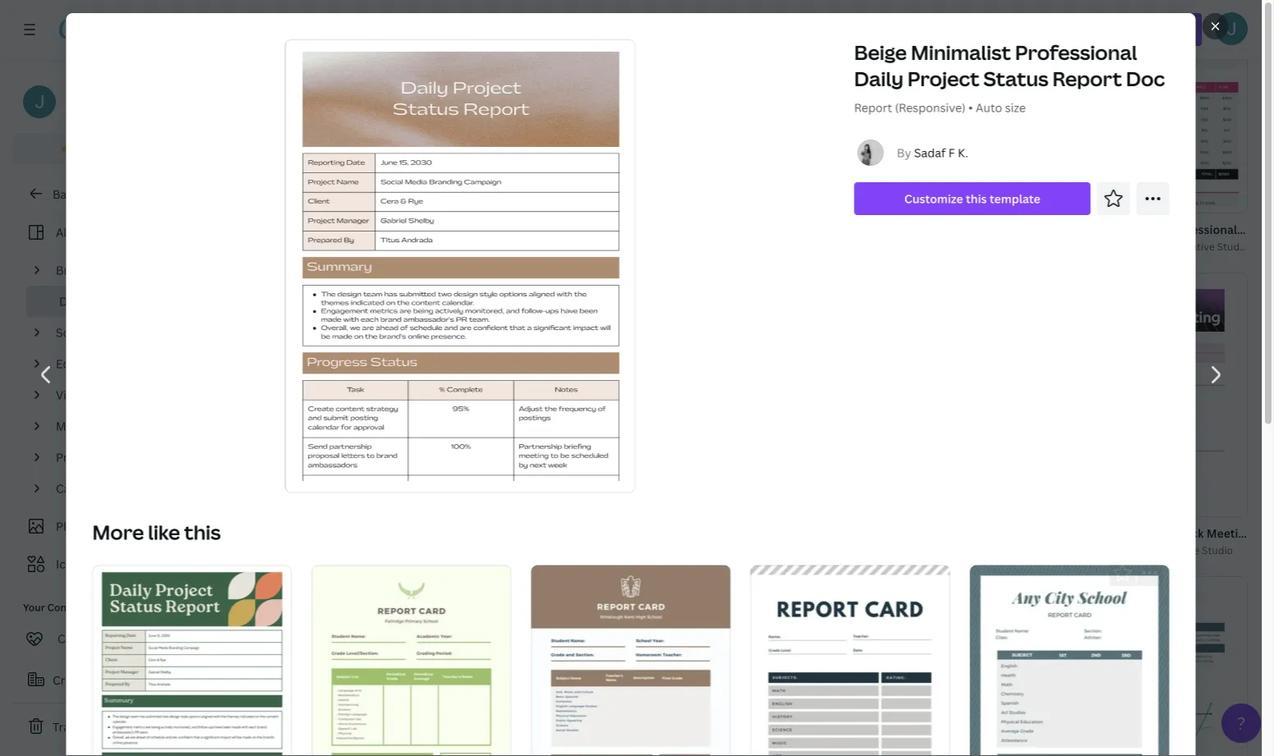 Task type: locate. For each thing, give the bounding box(es) containing it.
video link
[[49, 379, 191, 411]]

by sadaf f k.
[[897, 145, 969, 161]]

studio for letterhead by canva creative studio
[[403, 239, 434, 253]]

2 horizontal spatial doc
[[1126, 65, 1165, 92]]

interview preparations doc in beige black and white classic professional style image
[[227, 576, 415, 756]]

report down the daily
[[855, 100, 893, 115]]

invoice
[[1093, 239, 1127, 253]]

creative for letterhead by canva creative studio
[[361, 239, 400, 253]]

canva inside invoice by canva creative studio link
[[1144, 239, 1173, 253]]

creative
[[535, 239, 575, 253], [1175, 239, 1215, 253], [361, 239, 400, 253], [1160, 543, 1200, 557]]

guidelines
[[504, 221, 564, 237]]

2 vertical spatial doc
[[1093, 543, 1112, 557]]

studio
[[578, 239, 609, 253], [1218, 239, 1249, 253], [403, 239, 434, 253], [1202, 543, 1234, 557]]

0 vertical spatial doc by canva creative studio link
[[468, 238, 609, 255]]

1 horizontal spatial report
[[1053, 65, 1122, 92]]

None search field
[[699, 13, 978, 46]]

top level navigation element
[[145, 13, 660, 46]]

education link
[[49, 348, 191, 379]]

beige
[[855, 39, 907, 66]]

doc by canva creative studio link for brand guidelines image
[[468, 238, 609, 255]]

•
[[969, 100, 973, 115]]

1 horizontal spatial doc
[[1093, 543, 1112, 557]]

strategy plan doc in teal classic professional style image
[[1060, 576, 1248, 756]]

education
[[56, 356, 112, 372]]

invitations
[[115, 481, 173, 496]]

beige minimalist professional daily project status report doc image
[[285, 39, 637, 494], [227, 273, 415, 517]]

trash
[[53, 719, 83, 735]]

trash link
[[13, 710, 214, 743]]

print
[[56, 450, 83, 465]]

doc
[[1126, 65, 1165, 92], [468, 239, 487, 253], [1093, 543, 1112, 557]]

k.
[[958, 145, 969, 161]]

report right status
[[1053, 65, 1122, 92]]

video
[[56, 387, 88, 403]]

doc inside beige minimalist professional daily project status report doc report (responsive) • auto size
[[1126, 65, 1165, 92]]

1 horizontal spatial doc by canva creative studio link
[[1093, 542, 1248, 558]]

this
[[966, 191, 987, 207], [184, 519, 221, 546]]

by for doc by canva creative studio
[[1114, 543, 1126, 557]]

creators
[[57, 631, 105, 647]]

green laurel elementary school report card image
[[312, 566, 512, 756]]

your
[[23, 601, 45, 614]]

brand
[[468, 221, 502, 237]]

report
[[1053, 65, 1122, 92], [855, 100, 893, 115]]

canva for doc by canva creative studio
[[1128, 543, 1158, 557]]

business link
[[49, 255, 191, 286]]

beige minimalist professional daily project status report doc report (responsive) • auto size
[[855, 39, 1165, 115]]

media
[[92, 325, 126, 340]]

canva
[[503, 239, 533, 253], [1144, 239, 1173, 253], [329, 239, 358, 253], [1128, 543, 1158, 557]]

template
[[990, 191, 1041, 207]]

you
[[108, 631, 129, 647]]

by
[[489, 239, 501, 253], [1129, 239, 1141, 253], [315, 239, 326, 253], [1114, 543, 1126, 557]]

rate card doc in black and white editorial style image
[[643, 576, 832, 756]]

letterhead doc in bright blue bright purple classic professional style image
[[227, 0, 415, 213]]

brand guidelines image
[[435, 0, 623, 213]]

0 vertical spatial doc
[[1126, 65, 1165, 92]]

0 horizontal spatial doc by canva creative studio link
[[468, 238, 609, 255]]

by for invoice by canva creative studio
[[1129, 239, 1141, 253]]

by inside the doc by canva creative studio link
[[1114, 543, 1126, 557]]

studio inside brand guidelines doc by canva creative studio
[[578, 239, 609, 253]]

1 vertical spatial doc by canva creative studio link
[[1093, 542, 1248, 558]]

project proposal professional doc in peach pastel yellow white gradient style image
[[851, 0, 1040, 213]]

this right like
[[184, 519, 221, 546]]

free
[[66, 105, 86, 118]]

sadaf
[[914, 145, 946, 161]]

1 vertical spatial this
[[184, 519, 221, 546]]

green white simple elementary school report card image
[[970, 566, 1170, 756]]

brand guidelines doc by canva creative studio
[[468, 221, 609, 253]]

creative for doc by canva creative studio
[[1160, 543, 1200, 557]]

photos link
[[23, 511, 191, 542]]

all templates
[[56, 225, 129, 240]]

invoice by canva creative studio
[[1093, 239, 1249, 253]]

doc by canva creative studio
[[1093, 543, 1234, 557]]

print products link
[[49, 442, 191, 473]]

like
[[148, 519, 180, 546]]

0 horizontal spatial doc
[[468, 239, 487, 253]]

docs
[[59, 294, 87, 309]]

doc by canva creative studio link
[[468, 238, 609, 255], [1093, 542, 1248, 558]]

icons
[[56, 556, 86, 572]]

by inside invoice by canva creative studio link
[[1129, 239, 1141, 253]]

this left template at the top right of the page
[[966, 191, 987, 207]]

more
[[92, 519, 144, 546]]

studio for doc by canva creative studio
[[1202, 543, 1234, 557]]

colorful green beige friendly corporate daily project status report doc image
[[92, 566, 292, 756]]

professional
[[1015, 39, 1138, 66]]

canva inside the doc by canva creative studio link
[[1128, 543, 1158, 557]]

customize this template link
[[855, 182, 1091, 215]]

1 vertical spatial doc
[[468, 239, 487, 253]]

brand guidelines link
[[468, 220, 609, 238]]

1 vertical spatial report
[[855, 100, 893, 115]]

social media link
[[49, 317, 191, 348]]

by inside letterhead by canva creative studio link
[[315, 239, 326, 253]]

0 vertical spatial report
[[1053, 65, 1122, 92]]

canva inside letterhead by canva creative studio link
[[329, 239, 358, 253]]

1 horizontal spatial this
[[966, 191, 987, 207]]

sales invoice professional doc in black pink purple tactile 3d style image
[[1060, 0, 1248, 213]]

personal
[[66, 87, 114, 102]]

create
[[53, 672, 89, 688]]

minimalist
[[911, 39, 1011, 66]]



Task type: describe. For each thing, give the bounding box(es) containing it.
templates
[[73, 225, 129, 240]]

products
[[86, 450, 136, 465]]

sadaf f k. link
[[914, 145, 969, 161]]

your content
[[23, 601, 87, 614]]

social media
[[56, 325, 126, 340]]

f
[[949, 145, 955, 161]]

customize this template
[[905, 191, 1041, 207]]

team
[[101, 672, 130, 688]]

(responsive)
[[895, 100, 966, 115]]

cards and invitations link
[[49, 473, 191, 504]]

light brown high school report card image
[[531, 566, 731, 756]]

0 horizontal spatial this
[[184, 519, 221, 546]]

project tracker doc in green lime green neon pink geometric style image
[[435, 576, 623, 756]]

photos
[[56, 519, 95, 534]]

canva for letterhead by canva creative studio
[[329, 239, 358, 253]]

create a team button
[[13, 664, 214, 696]]

blue and gray lines homeschool report card image
[[751, 566, 950, 756]]

customize
[[905, 191, 964, 207]]

creative for invoice by canva creative studio
[[1175, 239, 1215, 253]]

business
[[56, 262, 105, 278]]

0 horizontal spatial report
[[855, 100, 893, 115]]

creators you follow link
[[13, 623, 201, 655]]

letterhead
[[260, 239, 312, 253]]

to
[[82, 186, 94, 202]]

roles and responsibilities professional doc in black and white sleek monochrome style image
[[643, 0, 832, 213]]

doc inside brand guidelines doc by canva creative studio
[[468, 239, 487, 253]]

cards
[[56, 481, 88, 496]]

print products
[[56, 450, 136, 465]]

cover letter doc in green grey simple and minimal style image
[[435, 272, 623, 517]]

by inside brand guidelines doc by canva creative studio
[[489, 239, 501, 253]]

creative inside brand guidelines doc by canva creative studio
[[535, 239, 575, 253]]

icons link
[[23, 549, 191, 580]]

and
[[91, 481, 112, 496]]

size
[[1005, 100, 1026, 115]]

by
[[897, 145, 912, 161]]

back to home
[[53, 186, 129, 202]]

studio for invoice by canva creative studio
[[1218, 239, 1249, 253]]

home
[[96, 186, 129, 202]]

marketing
[[56, 418, 111, 434]]

0 vertical spatial this
[[966, 191, 987, 207]]

content
[[47, 601, 87, 614]]

goals and feedback meeting to-do list doc in mauve purple classic professional style image
[[1060, 272, 1248, 517]]

doc by canva creative studio link for goals and feedback meeting to-do list doc in mauve purple classic professional style image
[[1093, 542, 1248, 558]]

marketing link
[[49, 411, 191, 442]]

canva inside brand guidelines doc by canva creative studio
[[503, 239, 533, 253]]

social
[[56, 325, 89, 340]]

project
[[908, 65, 980, 92]]

letterhead by canva creative studio
[[260, 239, 434, 253]]

letterhead by canva creative studio link
[[260, 238, 434, 255]]

personal free
[[66, 87, 114, 118]]

cards and invitations
[[56, 481, 173, 496]]

creators you follow
[[57, 631, 168, 647]]

invoice by canva creative studio link
[[1093, 238, 1249, 255]]

by for letterhead by canva creative studio
[[315, 239, 326, 253]]

back
[[53, 186, 79, 202]]

modern standard job offer letter professional doc image
[[851, 576, 1040, 756]]

more like this
[[92, 519, 221, 546]]

a
[[92, 672, 99, 688]]

create a team
[[53, 672, 130, 688]]

back to home link
[[13, 177, 214, 210]]

canva for invoice by canva creative studio
[[1144, 239, 1173, 253]]

auto
[[976, 100, 1003, 115]]

status
[[984, 65, 1049, 92]]

daily
[[855, 65, 904, 92]]

all
[[56, 225, 70, 240]]

follow
[[131, 631, 168, 647]]

all templates link
[[23, 217, 191, 248]]



Task type: vqa. For each thing, say whether or not it's contained in the screenshot.
More like this
yes



